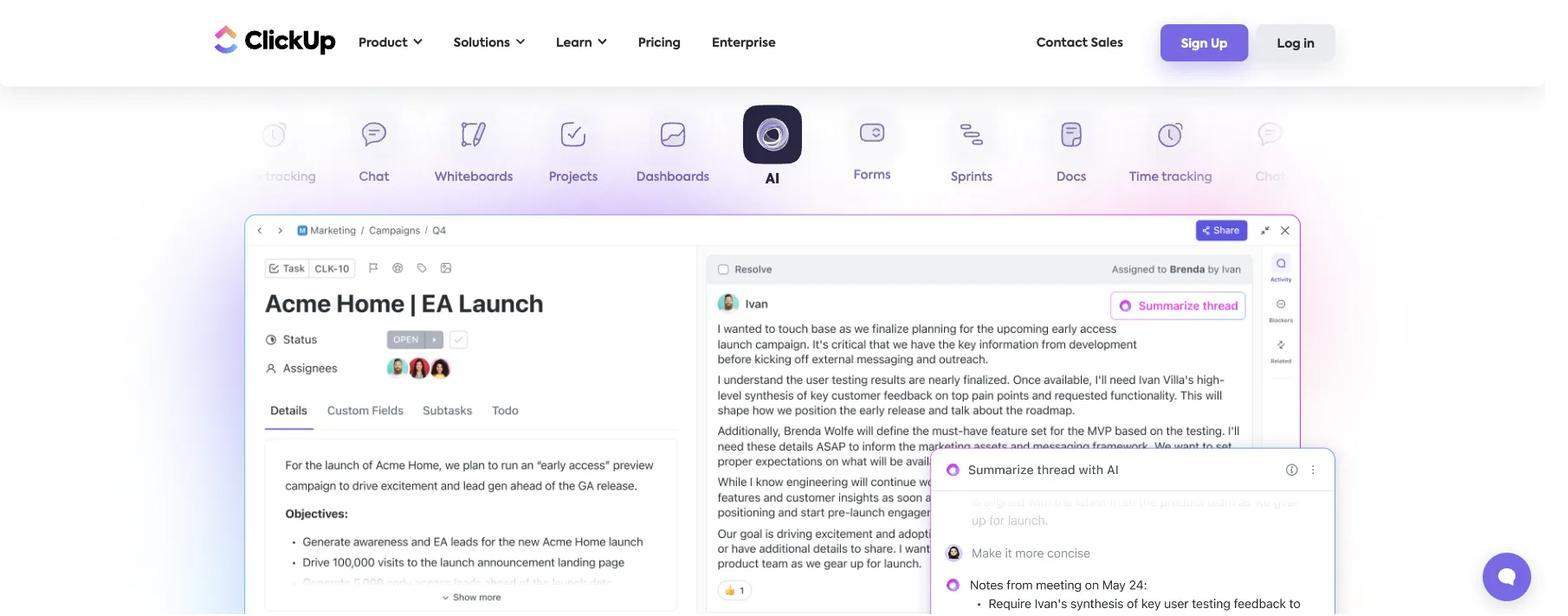 Task type: locate. For each thing, give the bounding box(es) containing it.
1 whiteboards from the left
[[435, 172, 513, 184]]

1 horizontal spatial time
[[1130, 172, 1159, 184]]

1 horizontal spatial whiteboards
[[1331, 172, 1410, 184]]

log in link
[[1257, 24, 1336, 61]]

1 time tracking from the left
[[233, 172, 316, 184]]

1 horizontal spatial time tracking
[[1130, 172, 1213, 184]]

1 horizontal spatial docs
[[1057, 172, 1087, 184]]

2 docs from the left
[[1057, 172, 1087, 184]]

docs
[[160, 172, 190, 184], [1057, 172, 1087, 184]]

time tracking button
[[225, 111, 324, 191], [1121, 111, 1221, 191]]

1 docs button from the left
[[125, 111, 225, 191]]

contact
[[1037, 37, 1088, 49]]

0 horizontal spatial time tracking
[[233, 172, 316, 184]]

sign up
[[1182, 38, 1228, 50]]

1 chat from the left
[[359, 172, 389, 184]]

1 horizontal spatial chat button
[[1221, 111, 1321, 191]]

sign up button
[[1161, 24, 1249, 61]]

log
[[1277, 38, 1301, 50]]

ai button
[[723, 105, 823, 191]]

time tracking
[[233, 172, 316, 184], [1130, 172, 1213, 184]]

0 horizontal spatial time tracking button
[[225, 111, 324, 191]]

1 horizontal spatial whiteboards button
[[1321, 111, 1420, 191]]

0 horizontal spatial whiteboards
[[435, 172, 513, 184]]

2 chat from the left
[[1256, 172, 1286, 184]]

0 horizontal spatial whiteboards button
[[424, 111, 524, 191]]

0 horizontal spatial docs button
[[125, 111, 225, 191]]

clickup image
[[210, 23, 336, 56]]

1 horizontal spatial time tracking button
[[1121, 111, 1221, 191]]

0 horizontal spatial chat
[[359, 172, 389, 184]]

1 tracking from the left
[[265, 172, 316, 184]]

whiteboards button
[[424, 111, 524, 191], [1321, 111, 1420, 191]]

chat
[[359, 172, 389, 184], [1256, 172, 1286, 184]]

solutions
[[454, 37, 510, 49]]

whiteboards
[[435, 172, 513, 184], [1331, 172, 1410, 184]]

pricing link
[[630, 25, 690, 61]]

time
[[233, 172, 263, 184], [1130, 172, 1159, 184]]

0 horizontal spatial chat button
[[324, 111, 424, 191]]

0 horizontal spatial tracking
[[265, 172, 316, 184]]

projects button
[[524, 111, 623, 191]]

1 whiteboards button from the left
[[424, 111, 524, 191]]

1 chat button from the left
[[324, 111, 424, 191]]

chat button
[[324, 111, 424, 191], [1221, 111, 1321, 191]]

0 horizontal spatial docs
[[160, 172, 190, 184]]

contact sales link
[[1028, 25, 1132, 61]]

1 horizontal spatial chat
[[1256, 172, 1286, 184]]

1 horizontal spatial tracking
[[1162, 172, 1213, 184]]

ai
[[766, 172, 780, 186]]

0 horizontal spatial time
[[233, 172, 263, 184]]

docs button
[[125, 111, 225, 191], [1022, 111, 1121, 191]]

tracking
[[265, 172, 316, 184], [1162, 172, 1213, 184]]

1 horizontal spatial docs button
[[1022, 111, 1121, 191]]

ai image
[[244, 215, 1301, 616], [794, 429, 1358, 616]]

solutions button
[[445, 25, 534, 61]]



Task type: vqa. For each thing, say whether or not it's contained in the screenshot.
Projects button
yes



Task type: describe. For each thing, give the bounding box(es) containing it.
up
[[1211, 38, 1228, 50]]

2 whiteboards button from the left
[[1321, 111, 1420, 191]]

dashboards button
[[623, 111, 723, 191]]

contact sales
[[1037, 37, 1124, 49]]

2 time tracking button from the left
[[1121, 111, 1221, 191]]

forms button
[[823, 111, 922, 191]]

1 docs from the left
[[160, 172, 190, 184]]

projects
[[549, 172, 598, 184]]

sprints button
[[922, 111, 1022, 191]]

log in
[[1277, 38, 1315, 50]]

sprints
[[951, 172, 993, 184]]

forms
[[854, 171, 891, 183]]

2 tracking from the left
[[1162, 172, 1213, 184]]

1 time from the left
[[233, 172, 263, 184]]

enterprise link
[[703, 25, 785, 61]]

2 time tracking from the left
[[1130, 172, 1213, 184]]

product
[[359, 37, 408, 49]]

learn button
[[548, 25, 616, 61]]

learn
[[556, 37, 592, 49]]

sign
[[1182, 38, 1208, 50]]

2 time from the left
[[1130, 172, 1159, 184]]

enterprise
[[712, 37, 776, 49]]

2 docs button from the left
[[1022, 111, 1121, 191]]

2 whiteboards from the left
[[1331, 172, 1410, 184]]

sales
[[1091, 37, 1124, 49]]

in
[[1304, 38, 1315, 50]]

pricing
[[638, 37, 681, 49]]

dashboards
[[637, 172, 710, 184]]

1 time tracking button from the left
[[225, 111, 324, 191]]

product button
[[350, 25, 431, 61]]

2 chat button from the left
[[1221, 111, 1321, 191]]



